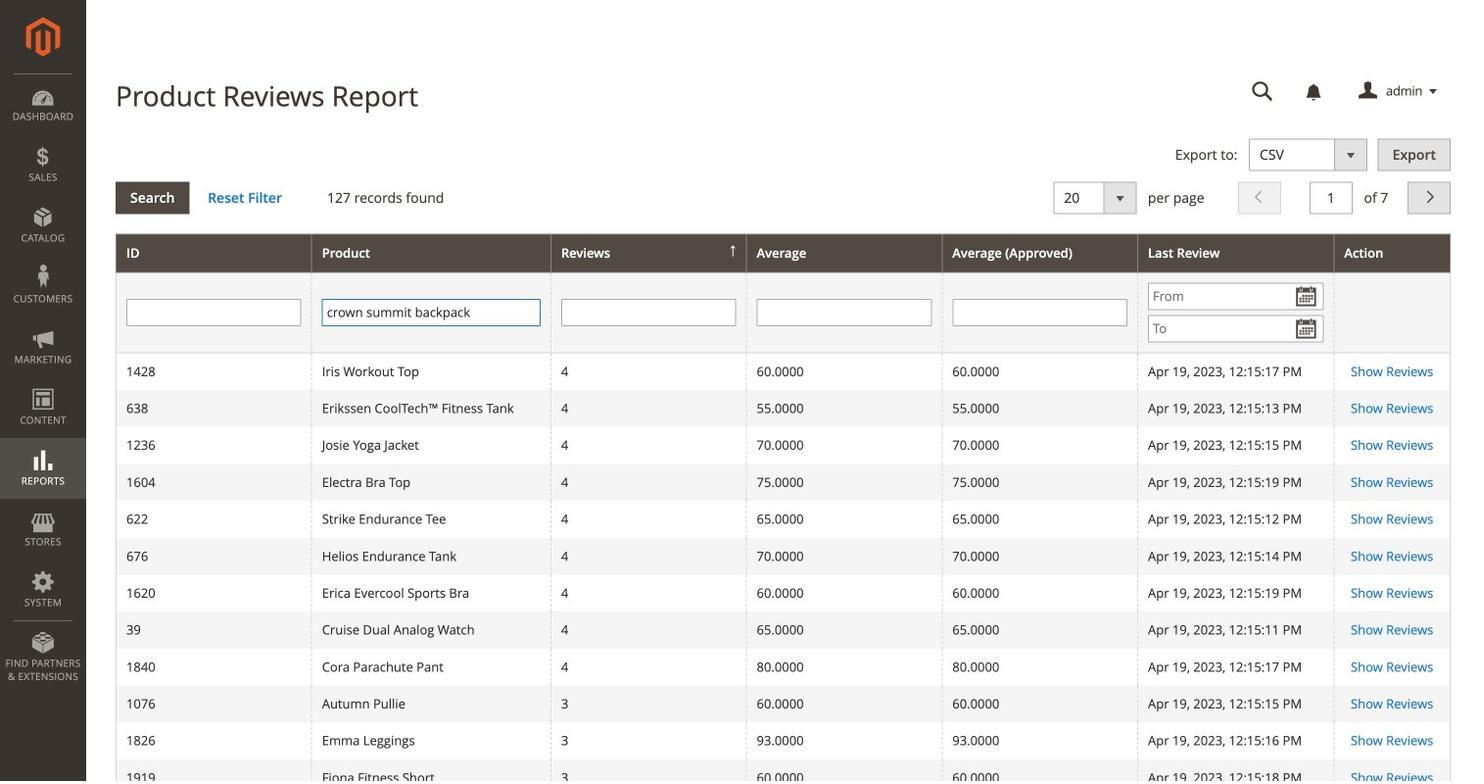 Task type: locate. For each thing, give the bounding box(es) containing it.
None text field
[[1310, 182, 1353, 214], [322, 299, 541, 326], [757, 299, 932, 326], [1310, 182, 1353, 214], [322, 299, 541, 326], [757, 299, 932, 326]]

None text field
[[1239, 74, 1288, 109], [126, 299, 302, 326], [561, 299, 736, 326], [953, 299, 1128, 326], [1239, 74, 1288, 109], [126, 299, 302, 326], [561, 299, 736, 326], [953, 299, 1128, 326]]

To text field
[[1149, 315, 1324, 342]]

magento admin panel image
[[26, 17, 60, 57]]

menu bar
[[0, 73, 86, 693]]



Task type: describe. For each thing, give the bounding box(es) containing it.
From text field
[[1149, 283, 1324, 310]]



